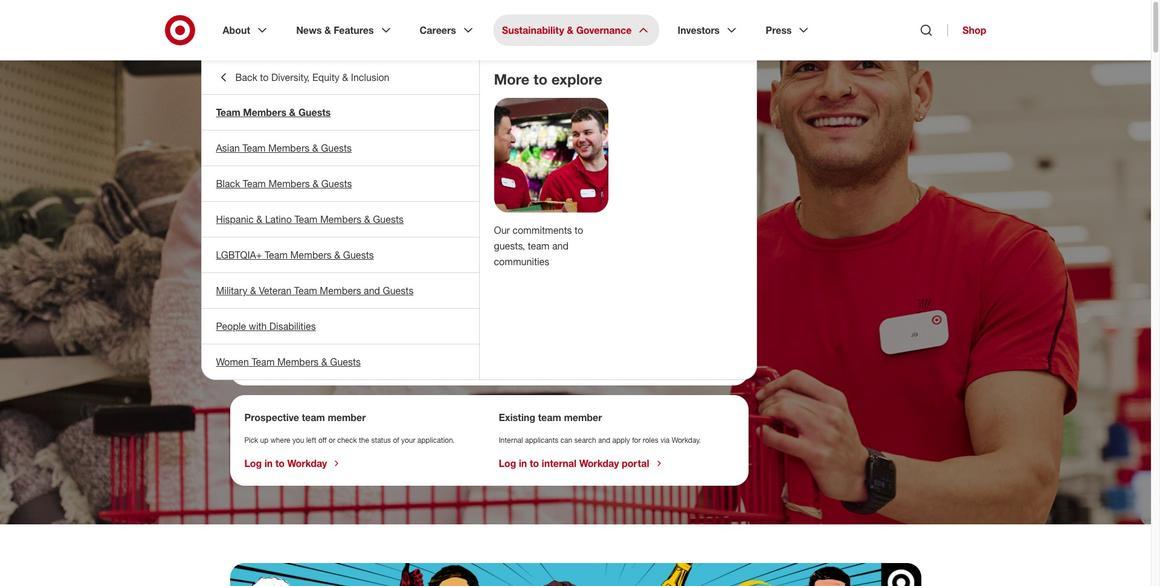 Task type: locate. For each thing, give the bounding box(es) containing it.
1 horizontal spatial and
[[552, 240, 569, 252]]

careers for careers
[[420, 24, 456, 36]]

via
[[661, 436, 670, 445]]

you inside careers work somewhere you love.
[[230, 172, 313, 231]]

0 horizontal spatial log
[[244, 457, 262, 470]]

& down hispanic & latino team members & guests link
[[334, 249, 340, 261]]

investors link
[[669, 15, 748, 46]]

to for workday
[[275, 457, 285, 470]]

to down where
[[275, 457, 285, 470]]

love.
[[326, 172, 431, 231]]

log down pick
[[244, 457, 262, 470]]

to down applicants
[[530, 457, 539, 470]]

and
[[552, 240, 569, 252], [364, 285, 380, 297], [598, 436, 610, 445]]

sustainability & governance link
[[494, 15, 660, 46]]

0 vertical spatial and
[[552, 240, 569, 252]]

1 horizontal spatial log
[[499, 457, 516, 470]]

members down "hispanic & latino team members & guests"
[[290, 249, 332, 261]]

log for log in to workday
[[244, 457, 262, 470]]

None search field
[[240, 319, 739, 346]]

off
[[318, 436, 327, 445]]

team up left
[[302, 411, 325, 424]]

and left apply
[[598, 436, 610, 445]]

0 horizontal spatial in
[[264, 457, 273, 470]]

investors
[[678, 24, 720, 36]]

team up veteran
[[265, 249, 288, 261]]

more to explore
[[494, 70, 602, 88]]

1 in from the left
[[264, 457, 273, 470]]

you
[[230, 172, 313, 231], [292, 436, 304, 445]]

& right equity
[[342, 71, 348, 83]]

women
[[216, 356, 249, 368]]

careers inside careers work somewhere you love.
[[230, 99, 285, 117]]

2 vertical spatial and
[[598, 436, 610, 445]]

1 horizontal spatial workday
[[579, 457, 619, 470]]

team down commitments
[[528, 240, 550, 252]]

0 horizontal spatial member
[[328, 411, 366, 424]]

1 vertical spatial and
[[364, 285, 380, 297]]

equity
[[312, 71, 339, 83]]

diversity,
[[271, 71, 310, 83]]

to inside our commitments to guests, team and communities
[[575, 224, 583, 236]]

internal applicants can search and apply for roles via workday.
[[499, 436, 701, 445]]

up
[[260, 436, 269, 445]]

team
[[528, 240, 550, 252], [302, 411, 325, 424], [538, 411, 561, 424]]

recently viewed jobs link
[[319, 357, 431, 369]]

people
[[216, 320, 246, 332]]

member up "check"
[[328, 411, 366, 424]]

saved jobs
[[244, 357, 295, 369]]

black
[[216, 178, 240, 190]]

back to diversity, equity & inclusion
[[235, 71, 389, 83]]

internal
[[499, 436, 523, 445]]

to right commitments
[[575, 224, 583, 236]]

communities
[[494, 256, 549, 268]]

internal
[[542, 457, 577, 470]]

0 vertical spatial you
[[230, 172, 313, 231]]

inclusion
[[351, 71, 389, 83]]

in
[[264, 457, 273, 470], [519, 457, 527, 470]]

0 horizontal spatial jobs
[[275, 357, 295, 369]]

to for guests,
[[575, 224, 583, 236]]

team up applicants
[[538, 411, 561, 424]]

member
[[328, 411, 366, 424], [564, 411, 602, 424]]

prospective team member
[[244, 411, 366, 424]]

1 member from the left
[[328, 411, 366, 424]]

somewhere
[[362, 119, 630, 178]]

to
[[534, 70, 548, 88], [260, 71, 269, 83], [575, 224, 583, 236], [275, 457, 285, 470], [530, 457, 539, 470]]

workday down left
[[287, 457, 327, 470]]

workday.
[[672, 436, 701, 445]]

about
[[223, 24, 250, 36]]

&
[[324, 24, 331, 36], [567, 24, 574, 36], [342, 71, 348, 83], [289, 106, 296, 118], [312, 142, 318, 154], [313, 178, 319, 190], [256, 213, 262, 225], [364, 213, 370, 225], [334, 249, 340, 261], [250, 285, 256, 297], [321, 356, 327, 368]]

members up black team members & guests on the left top
[[268, 142, 310, 154]]

asian team members & guests link
[[202, 131, 479, 166]]

careers work somewhere you love.
[[230, 99, 630, 231]]

and for members
[[364, 285, 380, 297]]

news
[[296, 24, 322, 36]]

log in to workday
[[244, 457, 327, 470]]

& down people with disabilities link at bottom left
[[321, 356, 327, 368]]

and inside our commitments to guests, team and communities
[[552, 240, 569, 252]]

or
[[329, 436, 335, 445]]

news & features link
[[288, 15, 402, 46]]

1 vertical spatial careers
[[230, 99, 285, 117]]

in down up
[[264, 457, 273, 470]]

hispanic & latino team members & guests
[[216, 213, 404, 225]]

jobs right saved at the left of the page
[[275, 357, 295, 369]]

our commitments to guests, team and communities link
[[494, 224, 583, 268]]

2 log from the left
[[499, 457, 516, 470]]

2 member from the left
[[564, 411, 602, 424]]

team right the asian
[[243, 142, 266, 154]]

0 vertical spatial careers
[[420, 24, 456, 36]]

jobs right viewed
[[397, 357, 416, 369]]

back
[[235, 71, 257, 83]]

2 workday from the left
[[579, 457, 619, 470]]

hispanic
[[216, 213, 254, 225]]

1 horizontal spatial member
[[564, 411, 602, 424]]

0 horizontal spatial workday
[[287, 457, 327, 470]]

roles
[[643, 436, 659, 445]]

& down the 'black team members & guests' link
[[364, 213, 370, 225]]

members inside "link"
[[268, 142, 310, 154]]

for
[[632, 436, 641, 445]]

team for prospective team member
[[302, 411, 325, 424]]

None text field
[[244, 319, 360, 346], [369, 319, 484, 346], [244, 319, 360, 346], [369, 319, 484, 346]]

careers link
[[411, 15, 484, 46]]

team
[[216, 106, 240, 118], [243, 142, 266, 154], [243, 178, 266, 190], [294, 213, 317, 225], [265, 249, 288, 261], [294, 285, 317, 297], [252, 356, 275, 368]]

member for existing team member
[[564, 411, 602, 424]]

in for workday
[[264, 457, 273, 470]]

1 log from the left
[[244, 457, 262, 470]]

team up the asian
[[216, 106, 240, 118]]

job search group
[[240, 319, 739, 346]]

log down internal
[[499, 457, 516, 470]]

and up people with disabilities link at bottom left
[[364, 285, 380, 297]]

portal
[[622, 457, 649, 470]]

jobs
[[275, 357, 295, 369], [397, 357, 416, 369]]

0 horizontal spatial careers
[[230, 99, 285, 117]]

workday down internal applicants can search and apply for roles via workday.
[[579, 457, 619, 470]]

& inside 'button'
[[342, 71, 348, 83]]

our commitments to guests, team and communities
[[494, 224, 583, 268]]

back to diversity, equity & inclusion button
[[202, 60, 479, 94]]

to right back
[[260, 71, 269, 83]]

pick up where you left off or check the status of your application.
[[244, 436, 455, 445]]

features
[[334, 24, 374, 36]]

and down commitments
[[552, 240, 569, 252]]

black team members & guests link
[[202, 166, 479, 201]]

1 vertical spatial you
[[292, 436, 304, 445]]

of
[[393, 436, 399, 445]]

2 in from the left
[[519, 457, 527, 470]]

military
[[216, 285, 247, 297]]

careers inside careers link
[[420, 24, 456, 36]]

& down team members & guests link
[[312, 142, 318, 154]]

team right women
[[252, 356, 275, 368]]

0 horizontal spatial and
[[364, 285, 380, 297]]

careers
[[420, 24, 456, 36], [230, 99, 285, 117]]

guests
[[298, 106, 331, 118], [321, 142, 352, 154], [321, 178, 352, 190], [373, 213, 404, 225], [343, 249, 374, 261], [383, 285, 414, 297], [330, 356, 361, 368]]

military & veteran team members and guests
[[216, 285, 414, 297]]

members
[[243, 106, 286, 118], [268, 142, 310, 154], [269, 178, 310, 190], [320, 213, 361, 225], [290, 249, 332, 261], [320, 285, 361, 297], [277, 356, 319, 368]]

people with disabilities
[[216, 320, 316, 332]]

1 horizontal spatial in
[[519, 457, 527, 470]]

1 horizontal spatial careers
[[420, 24, 456, 36]]

1 horizontal spatial jobs
[[397, 357, 416, 369]]

team right 'latino' at left
[[294, 213, 317, 225]]

careers for careers work somewhere you love.
[[230, 99, 285, 117]]

lgbtqia+ team members & guests link
[[202, 237, 479, 273]]

member up search
[[564, 411, 602, 424]]

members down back
[[243, 106, 286, 118]]

in down internal
[[519, 457, 527, 470]]

application.
[[417, 436, 455, 445]]



Task type: describe. For each thing, give the bounding box(es) containing it.
& up "hispanic & latino team members & guests"
[[313, 178, 319, 190]]

& down diversity,
[[289, 106, 296, 118]]

members down disabilities
[[277, 356, 319, 368]]

1 workday from the left
[[287, 457, 327, 470]]

existing
[[499, 411, 535, 424]]

& right military
[[250, 285, 256, 297]]

to inside back to diversity, equity & inclusion 'button'
[[260, 71, 269, 83]]

team members & guests
[[216, 106, 331, 118]]

saved jobs link
[[244, 357, 309, 369]]

team right the black
[[243, 178, 266, 190]]

asian team members & guests
[[216, 142, 352, 154]]

two target team members smiling in the grocery department image
[[494, 98, 608, 213]]

guests,
[[494, 240, 525, 252]]

hispanic & latino team members & guests link
[[202, 202, 479, 237]]

commitments
[[513, 224, 572, 236]]

members down lgbtqia+ team members & guests link
[[320, 285, 361, 297]]

& left the governance
[[567, 24, 574, 36]]

apply
[[612, 436, 630, 445]]

status
[[371, 436, 391, 445]]

recently viewed jobs
[[319, 357, 416, 369]]

prospective
[[244, 411, 299, 424]]

disabilities
[[269, 320, 316, 332]]

press
[[766, 24, 792, 36]]

site navigation element
[[0, 0, 1160, 586]]

members down asian team members & guests at the top
[[269, 178, 310, 190]]

black team members & guests
[[216, 178, 352, 190]]

left
[[306, 436, 316, 445]]

& left 'latino' at left
[[256, 213, 262, 225]]

recently
[[319, 357, 359, 369]]

log in to internal workday portal link
[[499, 457, 664, 470]]

explore
[[552, 70, 602, 88]]

can
[[561, 436, 572, 445]]

to right the more
[[534, 70, 548, 88]]

women team members & guests link
[[202, 344, 479, 379]]

with
[[249, 320, 267, 332]]

the
[[359, 436, 369, 445]]

people with disabilities link
[[202, 309, 479, 344]]

sustainability & governance
[[502, 24, 632, 36]]

where
[[271, 436, 290, 445]]

press link
[[757, 15, 820, 46]]

sustainability
[[502, 24, 564, 36]]

women team members & guests
[[216, 356, 361, 368]]

and for team
[[552, 240, 569, 252]]

about link
[[214, 15, 278, 46]]

log in to workday link
[[244, 457, 342, 470]]

shop
[[963, 24, 986, 36]]

work
[[230, 119, 348, 178]]

team inside "link"
[[243, 142, 266, 154]]

check
[[337, 436, 357, 445]]

applicants
[[525, 436, 559, 445]]

2 jobs from the left
[[397, 357, 416, 369]]

latino
[[265, 213, 292, 225]]

existing team member
[[499, 411, 602, 424]]

lgbtqia+
[[216, 249, 262, 261]]

lgbtqia+ team members & guests
[[216, 249, 374, 261]]

guests inside "link"
[[321, 142, 352, 154]]

viewed
[[362, 357, 394, 369]]

team for existing team member
[[538, 411, 561, 424]]

team right veteran
[[294, 285, 317, 297]]

veteran
[[259, 285, 291, 297]]

1 jobs from the left
[[275, 357, 295, 369]]

2 horizontal spatial and
[[598, 436, 610, 445]]

search
[[574, 436, 596, 445]]

you for up
[[292, 436, 304, 445]]

log for log in to internal workday portal
[[499, 457, 516, 470]]

members down the 'black team members & guests' link
[[320, 213, 361, 225]]

pick
[[244, 436, 258, 445]]

& right news
[[324, 24, 331, 36]]

member for prospective team member
[[328, 411, 366, 424]]

our
[[494, 224, 510, 236]]

asian
[[216, 142, 240, 154]]

governance
[[576, 24, 632, 36]]

you for work
[[230, 172, 313, 231]]

saved
[[244, 357, 272, 369]]

to for internal
[[530, 457, 539, 470]]

news & features
[[296, 24, 374, 36]]

team inside our commitments to guests, team and communities
[[528, 240, 550, 252]]

log in to internal workday portal
[[499, 457, 649, 470]]

& inside "link"
[[312, 142, 318, 154]]

your
[[401, 436, 415, 445]]

team members & guests link
[[202, 95, 479, 130]]

in for internal
[[519, 457, 527, 470]]

more
[[494, 70, 530, 88]]

shop link
[[948, 24, 986, 36]]



Task type: vqa. For each thing, say whether or not it's contained in the screenshot.
the Saved jobs link
yes



